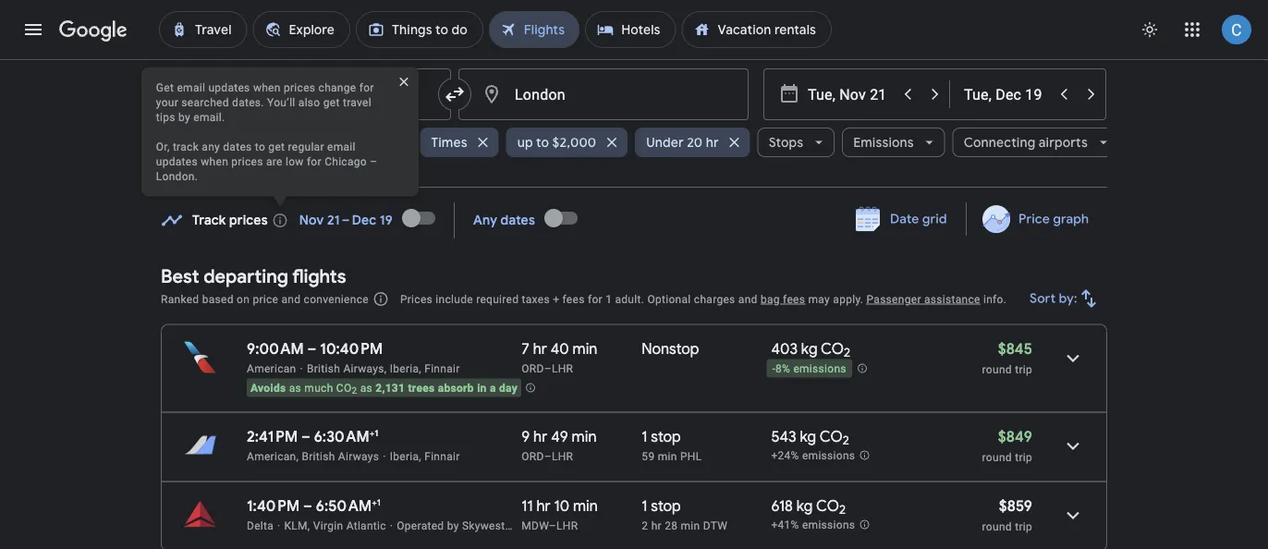 Task type: locate. For each thing, give the bounding box(es) containing it.
Arrival time: 6:50 AM on  Wednesday, November 22. text field
[[316, 496, 381, 515]]

change appearance image
[[1128, 7, 1172, 52]]

2 horizontal spatial for
[[588, 293, 603, 305]]

19
[[380, 212, 393, 229]]

total duration 7 hr 40 min. element
[[522, 339, 642, 361]]

to right filters
[[255, 140, 265, 153]]

apply.
[[833, 293, 863, 305]]

round down $845 on the bottom right of the page
[[982, 363, 1012, 376]]

0 vertical spatial updates
[[208, 81, 250, 94]]

2 down airways, in the bottom left of the page
[[352, 385, 357, 396]]

1 vertical spatial prices
[[231, 155, 263, 168]]

2 for 9 hr 49 min
[[843, 433, 849, 448]]

+ inside 1:40 pm – 6:50 am + 1
[[372, 496, 377, 508]]

as left much
[[289, 381, 301, 394]]

bag
[[358, 134, 381, 151], [761, 293, 780, 305]]

+ inside 2:41 pm – 6:30 am + 1
[[369, 427, 375, 439]]

finnair down absorb
[[424, 450, 460, 463]]

on
[[339, 134, 355, 151], [237, 293, 250, 305]]

2 up "-8% emissions"
[[844, 345, 850, 361]]

updates up dates.
[[208, 81, 250, 94]]

hr inside '9 hr 49 min ord – lhr'
[[533, 427, 547, 446]]

dates left '(5)'
[[223, 140, 252, 153]]

1 stop flight. element
[[642, 427, 681, 449], [642, 496, 681, 518]]

– down "10"
[[549, 519, 556, 532]]

trip inside $845 round trip
[[1015, 363, 1032, 376]]

prices left learn more about tracked prices icon
[[229, 212, 268, 229]]

kg inside 403 kg co 2
[[801, 339, 818, 358]]

0 vertical spatial when
[[253, 81, 281, 94]]

on inside popup button
[[339, 134, 355, 151]]

1 vertical spatial by
[[447, 519, 459, 532]]

None search field
[[161, 22, 1119, 188]]

kg inside '618 kg co 2'
[[797, 496, 813, 515]]

2 up +41% emissions
[[839, 502, 846, 518]]

1 up low on the top
[[292, 134, 297, 151]]

0 horizontal spatial to
[[255, 140, 265, 153]]

1 horizontal spatial when
[[253, 81, 281, 94]]

on up chicago
[[339, 134, 355, 151]]

date grid button
[[842, 202, 962, 236]]

or,
[[156, 140, 170, 153]]

by left skywest
[[447, 519, 459, 532]]

by inside 'get email updates when prices change for your searched dates. you'll also get travel tips by email.'
[[178, 110, 190, 123]]

1 inside popup button
[[292, 134, 297, 151]]

lhr inside the 11 hr 10 min mdw – lhr
[[556, 519, 578, 532]]

and right charges
[[738, 293, 758, 305]]

0 horizontal spatial dates
[[223, 140, 252, 153]]

– down '40'
[[544, 362, 552, 375]]

1 horizontal spatial delta
[[533, 519, 560, 532]]

1 down 59
[[642, 496, 647, 515]]

round inside $849 round trip
[[982, 451, 1012, 464]]

1 vertical spatial for
[[307, 155, 322, 168]]

co
[[821, 339, 844, 358], [336, 381, 352, 394], [820, 427, 843, 446], [816, 496, 839, 515]]

2 inside 403 kg co 2
[[844, 345, 850, 361]]

finnair up absorb
[[424, 362, 460, 375]]

any dates
[[473, 212, 535, 229]]

1 trip from the top
[[1015, 363, 1032, 376]]

trees
[[408, 381, 435, 394]]

1 vertical spatial finnair
[[424, 450, 460, 463]]

2 vertical spatial for
[[588, 293, 603, 305]]

and right price
[[281, 293, 301, 305]]

1 vertical spatial ord
[[522, 450, 544, 463]]

1 horizontal spatial by
[[447, 519, 459, 532]]

min inside 1 stop 59 min phl
[[658, 450, 677, 463]]

2 inside '618 kg co 2'
[[839, 502, 846, 518]]

get inside 'get email updates when prices change for your searched dates. you'll also get travel tips by email.'
[[323, 96, 340, 109]]

min right '40'
[[573, 339, 597, 358]]

required
[[476, 293, 519, 305]]

email
[[177, 81, 205, 94], [327, 140, 356, 153]]

1 horizontal spatial get
[[323, 96, 340, 109]]

1 horizontal spatial and
[[738, 293, 758, 305]]

email inside the or, track any dates to get regular email updates when prices are low for chicago – london.
[[327, 140, 356, 153]]

– up the klm,
[[303, 496, 312, 515]]

1 vertical spatial kg
[[800, 427, 816, 446]]

2 stop from the top
[[651, 496, 681, 515]]

None text field
[[458, 68, 749, 120]]

round for $859
[[982, 520, 1012, 533]]

stop
[[651, 427, 681, 446], [651, 496, 681, 515]]

up
[[517, 134, 533, 151]]

by inside best departing flights main content
[[447, 519, 459, 532]]

stops button
[[758, 120, 835, 165]]

lhr inside '7 hr 40 min ord – lhr'
[[552, 362, 573, 375]]

operated
[[397, 519, 444, 532]]

+ up atlantic at the bottom left
[[372, 496, 377, 508]]

email up searched
[[177, 81, 205, 94]]

$845
[[998, 339, 1032, 358]]

1 up the airways
[[375, 427, 378, 439]]

None field
[[161, 28, 288, 61], [369, 28, 464, 61], [161, 28, 288, 61], [369, 28, 464, 61]]

–
[[370, 155, 377, 168], [307, 339, 317, 358], [544, 362, 552, 375], [301, 427, 310, 446], [544, 450, 552, 463], [303, 496, 312, 515], [549, 519, 556, 532]]

1 vertical spatial updates
[[156, 155, 198, 168]]

1 horizontal spatial bag
[[761, 293, 780, 305]]

dates inside the or, track any dates to get regular email updates when prices are low for chicago – london.
[[223, 140, 252, 153]]

+24% emissions
[[771, 449, 855, 462]]

co inside '618 kg co 2'
[[816, 496, 839, 515]]

total duration 11 hr 10 min. element
[[522, 496, 642, 518]]

0 vertical spatial emissions
[[793, 362, 846, 375]]

min for 9 hr 49 min
[[572, 427, 597, 446]]

when inside 'get email updates when prices change for your searched dates. you'll also get travel tips by email.'
[[253, 81, 281, 94]]

1 vertical spatial bag
[[761, 293, 780, 305]]

min right 49
[[572, 427, 597, 446]]

emissions button
[[842, 120, 945, 165]]

1 vertical spatial british
[[302, 450, 335, 463]]

stop up 59
[[651, 427, 681, 446]]

bag fees button
[[761, 293, 805, 305]]

1 vertical spatial iberia,
[[390, 450, 421, 463]]

min inside the 11 hr 10 min mdw – lhr
[[573, 496, 598, 515]]

3 trip from the top
[[1015, 520, 1032, 533]]

0 horizontal spatial on
[[237, 293, 250, 305]]

1 round from the top
[[982, 363, 1012, 376]]

delta down "10"
[[533, 519, 560, 532]]

2 up +24% emissions
[[843, 433, 849, 448]]

kg up +24% emissions
[[800, 427, 816, 446]]

bag inside popup button
[[358, 134, 381, 151]]

price
[[253, 293, 278, 305]]

by:
[[1059, 290, 1078, 307]]

0 vertical spatial kg
[[801, 339, 818, 358]]

6:30 am
[[314, 427, 369, 446]]

stop for 9 hr 49 min
[[651, 427, 681, 446]]

– right departure time: 9:00 am. 'text box'
[[307, 339, 317, 358]]

1 stop from the top
[[651, 427, 681, 446]]

email up chicago
[[327, 140, 356, 153]]

1 fees from the left
[[562, 293, 585, 305]]

emissions down 403 kg co 2
[[793, 362, 846, 375]]

trip inside '$859 round trip'
[[1015, 520, 1032, 533]]

2 vertical spatial trip
[[1015, 520, 1032, 533]]

as
[[289, 381, 301, 394], [360, 381, 372, 394]]

hr inside the 11 hr 10 min mdw – lhr
[[537, 496, 551, 515]]

+ up the airways
[[369, 427, 375, 439]]

when down any
[[201, 155, 228, 168]]

when up you'll
[[253, 81, 281, 94]]

ord for 7
[[522, 362, 544, 375]]

2 vertical spatial prices
[[229, 212, 268, 229]]

2 vertical spatial emissions
[[802, 519, 855, 532]]

delta down 1:40 pm
[[247, 519, 274, 532]]

lhr for 10
[[556, 519, 578, 532]]

british airways, iberia, finnair
[[307, 362, 460, 375]]

hr inside '7 hr 40 min ord – lhr'
[[533, 339, 547, 358]]

bag inside best departing flights main content
[[761, 293, 780, 305]]

2 trip from the top
[[1015, 451, 1032, 464]]

british down leaves o'hare international airport at 2:41 pm on tuesday, november 21 and arrives at heathrow airport at 6:30 am on wednesday, november 22. element in the left of the page
[[302, 450, 335, 463]]

on for carry-
[[339, 134, 355, 151]]

stop inside 1 stop 59 min phl
[[651, 427, 681, 446]]

2 vertical spatial round
[[982, 520, 1012, 533]]

lhr down 49
[[552, 450, 573, 463]]

0 vertical spatial for
[[359, 81, 374, 94]]

iberia, up "2,131"
[[390, 362, 421, 375]]

1 vertical spatial round
[[982, 451, 1012, 464]]

for up 'travel'
[[359, 81, 374, 94]]

0 vertical spatial iberia,
[[390, 362, 421, 375]]

1 vertical spatial +
[[369, 427, 375, 439]]

airports
[[1039, 134, 1088, 151]]

0 vertical spatial finnair
[[424, 362, 460, 375]]

2 left 28
[[642, 519, 648, 532]]

passenger assistance button
[[866, 293, 980, 305]]

include
[[436, 293, 473, 305]]

by right tips
[[178, 110, 190, 123]]

delta
[[247, 519, 274, 532], [533, 519, 560, 532]]

0 horizontal spatial get
[[268, 140, 285, 153]]

track prices
[[192, 212, 268, 229]]

min up connection
[[573, 496, 598, 515]]

get up are
[[268, 140, 285, 153]]

absorb
[[438, 381, 474, 394]]

1 horizontal spatial as
[[360, 381, 372, 394]]

for down regular
[[307, 155, 322, 168]]

a
[[490, 381, 496, 394]]

1 stop flight. element up 28
[[642, 496, 681, 518]]

fees
[[562, 293, 585, 305], [783, 293, 805, 305]]

0 horizontal spatial as
[[289, 381, 301, 394]]

connecting airports button
[[953, 120, 1119, 165]]

round inside $845 round trip
[[982, 363, 1012, 376]]

2 1 stop flight. element from the top
[[642, 496, 681, 518]]

emissions down '618 kg co 2'
[[802, 519, 855, 532]]

min for 1 stop
[[658, 450, 677, 463]]

hr left 28
[[651, 519, 662, 532]]

fees right taxes
[[562, 293, 585, 305]]

1 and from the left
[[281, 293, 301, 305]]

0 vertical spatial prices
[[284, 81, 315, 94]]

when inside the or, track any dates to get regular email updates when prices are low for chicago – london.
[[201, 155, 228, 168]]

layover (1 of 1) is a 59 min layover at philadelphia international airport in philadelphia. element
[[642, 449, 762, 464]]

1 up the change
[[325, 37, 332, 52]]

iberia, right the airways
[[390, 450, 421, 463]]

under 20 hr
[[646, 134, 719, 151]]

1 vertical spatial get
[[268, 140, 285, 153]]

prices down 'all filters (5)'
[[231, 155, 263, 168]]

1 vertical spatial 1 stop flight. element
[[642, 496, 681, 518]]

to
[[536, 134, 549, 151], [255, 140, 265, 153]]

ord down 9
[[522, 450, 544, 463]]

1 horizontal spatial email
[[327, 140, 356, 153]]

0 vertical spatial trip
[[1015, 363, 1032, 376]]

co up +24% emissions
[[820, 427, 843, 446]]

emissions down "543 kg co 2"
[[802, 449, 855, 462]]

2 inside "543 kg co 2"
[[843, 433, 849, 448]]

for inside best departing flights main content
[[588, 293, 603, 305]]

2,131
[[375, 381, 405, 394]]

track
[[173, 140, 199, 153]]

7
[[522, 339, 529, 358]]

klm, virgin atlantic
[[284, 519, 386, 532]]

round
[[982, 363, 1012, 376], [982, 451, 1012, 464], [982, 520, 1012, 533]]

co for 9 hr 49 min
[[820, 427, 843, 446]]

change
[[318, 81, 356, 94]]

0 vertical spatial bag
[[358, 134, 381, 151]]

8%
[[775, 362, 790, 375]]

845 US dollars text field
[[998, 339, 1032, 358]]

hr right 9
[[533, 427, 547, 446]]

0 vertical spatial by
[[178, 110, 190, 123]]

0 vertical spatial on
[[339, 134, 355, 151]]

filters
[[214, 134, 250, 151]]

0 horizontal spatial delta
[[247, 519, 274, 532]]

2 vertical spatial kg
[[797, 496, 813, 515]]

prices
[[284, 81, 315, 94], [231, 155, 263, 168], [229, 212, 268, 229]]

ord inside '9 hr 49 min ord – lhr'
[[522, 450, 544, 463]]

1 delta from the left
[[247, 519, 274, 532]]

co up +41% emissions
[[816, 496, 839, 515]]

trip down $845 on the bottom right of the page
[[1015, 363, 1032, 376]]

dates right any
[[501, 212, 535, 229]]

on for based
[[237, 293, 250, 305]]

1 horizontal spatial on
[[339, 134, 355, 151]]

lhr down '40'
[[552, 362, 573, 375]]

0 vertical spatial stop
[[651, 427, 681, 446]]

1 vertical spatial email
[[327, 140, 356, 153]]

on left price
[[237, 293, 250, 305]]

1 vertical spatial when
[[201, 155, 228, 168]]

9:00 am
[[247, 339, 304, 358]]

nonstop flight. element
[[642, 339, 699, 361]]

low
[[286, 155, 304, 168]]

0 vertical spatial email
[[177, 81, 205, 94]]

trip inside $849 round trip
[[1015, 451, 1032, 464]]

min inside '7 hr 40 min ord – lhr'
[[573, 339, 597, 358]]

kg for 403
[[801, 339, 818, 358]]

1 ord from the top
[[522, 362, 544, 375]]

49
[[551, 427, 568, 446]]

kg up +41% emissions
[[797, 496, 813, 515]]

get down the change
[[323, 96, 340, 109]]

for inside 'get email updates when prices change for your searched dates. you'll also get travel tips by email.'
[[359, 81, 374, 94]]

1 vertical spatial trip
[[1015, 451, 1032, 464]]

trip down $859
[[1015, 520, 1032, 533]]

2 vertical spatial +
[[372, 496, 377, 508]]

emissions
[[853, 134, 914, 151]]

kg up "-8% emissions"
[[801, 339, 818, 358]]

Departure time: 2:41 PM. text field
[[247, 427, 298, 446]]

co inside 403 kg co 2
[[821, 339, 844, 358]]

hr for 9 hr 49 min
[[533, 427, 547, 446]]

updates inside 'get email updates when prices change for your searched dates. you'll also get travel tips by email.'
[[208, 81, 250, 94]]

1 vertical spatial stop
[[651, 496, 681, 515]]

0 vertical spatial round
[[982, 363, 1012, 376]]

updates up london.
[[156, 155, 198, 168]]

for for prices include required taxes + fees for 1 adult. optional charges and bag fees may apply. passenger assistance
[[588, 293, 603, 305]]

1 vertical spatial dates
[[501, 212, 535, 229]]

prices
[[400, 293, 433, 305]]

0 horizontal spatial updates
[[156, 155, 198, 168]]

1 left adult.
[[606, 293, 612, 305]]

trip
[[1015, 363, 1032, 376], [1015, 451, 1032, 464], [1015, 520, 1032, 533]]

learn more about ranking image
[[372, 291, 389, 307]]

round down $859
[[982, 520, 1012, 533]]

2:41 pm
[[247, 427, 298, 446]]

1 vertical spatial lhr
[[552, 450, 573, 463]]

email.
[[193, 110, 225, 123]]

 image
[[390, 519, 393, 532]]

min for 11 hr 10 min
[[573, 496, 598, 515]]

round for $849
[[982, 451, 1012, 464]]

+41%
[[771, 519, 799, 532]]

as down airways, in the bottom left of the page
[[360, 381, 372, 394]]

2 ord from the top
[[522, 450, 544, 463]]

0 horizontal spatial when
[[201, 155, 228, 168]]

date grid
[[890, 211, 947, 227]]

round down the $849 at the bottom right
[[982, 451, 1012, 464]]

fees left may
[[783, 293, 805, 305]]

iberia,
[[390, 362, 421, 375], [390, 450, 421, 463]]

1 up 59
[[642, 427, 647, 446]]

on inside best departing flights main content
[[237, 293, 250, 305]]

hr right 7
[[533, 339, 547, 358]]

for inside the or, track any dates to get regular email updates when prices are low for chicago – london.
[[307, 155, 322, 168]]

ord up avoids as much co2 as 2131 trees absorb in a day. learn more about this calculation. icon
[[522, 362, 544, 375]]

email inside 'get email updates when prices change for your searched dates. you'll also get travel tips by email.'
[[177, 81, 205, 94]]

co for 11 hr 10 min
[[816, 496, 839, 515]]

any
[[473, 212, 497, 229]]

0 vertical spatial lhr
[[552, 362, 573, 375]]

3 round from the top
[[982, 520, 1012, 533]]

emissions for 618
[[802, 519, 855, 532]]

2 round from the top
[[982, 451, 1012, 464]]

regular
[[288, 140, 324, 153]]

kg
[[801, 339, 818, 358], [800, 427, 816, 446], [797, 496, 813, 515]]

0 vertical spatial +
[[553, 293, 559, 305]]

– down 49
[[544, 450, 552, 463]]

round inside '$859 round trip'
[[982, 520, 1012, 533]]

0 vertical spatial 1 stop flight. element
[[642, 427, 681, 449]]

prices up also
[[284, 81, 315, 94]]

0 vertical spatial get
[[323, 96, 340, 109]]

Arrival time: 10:40 PM. text field
[[320, 339, 383, 358]]

2 finnair from the top
[[424, 450, 460, 463]]

0 horizontal spatial bag
[[358, 134, 381, 151]]

for left adult.
[[588, 293, 603, 305]]

1 stop flight. element up 59
[[642, 427, 681, 449]]

7 hr 40 min ord – lhr
[[522, 339, 597, 375]]

1 horizontal spatial dates
[[501, 212, 535, 229]]

british up much
[[307, 362, 340, 375]]

ord inside '7 hr 40 min ord – lhr'
[[522, 362, 544, 375]]

– inside the 11 hr 10 min mdw – lhr
[[549, 519, 556, 532]]

1 vertical spatial emissions
[[802, 449, 855, 462]]

min right 59
[[658, 450, 677, 463]]

1 1 stop flight. element from the top
[[642, 427, 681, 449]]

ord
[[522, 362, 544, 375], [522, 450, 544, 463]]

– inside '7 hr 40 min ord – lhr'
[[544, 362, 552, 375]]

1 carry-on bag button
[[281, 128, 413, 157]]

0 horizontal spatial by
[[178, 110, 190, 123]]

$2,000
[[552, 134, 596, 151]]

for for get email updates when prices change for your searched dates. you'll also get travel tips by email.
[[359, 81, 374, 94]]

co right much
[[336, 381, 352, 394]]

2 vertical spatial lhr
[[556, 519, 578, 532]]

1 horizontal spatial updates
[[208, 81, 250, 94]]

stop inside 1 stop 2 hr 28 min dtw
[[651, 496, 681, 515]]

+ right taxes
[[553, 293, 559, 305]]

best departing flights main content
[[161, 196, 1107, 549]]

1 inside 1:40 pm – 6:50 am + 1
[[377, 496, 381, 508]]

0 horizontal spatial email
[[177, 81, 205, 94]]

1 up atlantic at the bottom left
[[377, 496, 381, 508]]

taxes
[[522, 293, 550, 305]]

min right 28
[[681, 519, 700, 532]]

prices inside the or, track any dates to get regular email updates when prices are low for chicago – london.
[[231, 155, 263, 168]]

1 horizontal spatial fees
[[783, 293, 805, 305]]

stop up 28
[[651, 496, 681, 515]]

0 vertical spatial ord
[[522, 362, 544, 375]]

59
[[642, 450, 655, 463]]

1 vertical spatial on
[[237, 293, 250, 305]]

co inside "avoids as much co 2 as 2,131 trees absorb in a day"
[[336, 381, 352, 394]]

swap origin and destination. image
[[444, 83, 466, 105]]

to right up at left top
[[536, 134, 549, 151]]

1 horizontal spatial to
[[536, 134, 549, 151]]

bag left may
[[761, 293, 780, 305]]

all filters (5)
[[196, 134, 270, 151]]

0 horizontal spatial for
[[307, 155, 322, 168]]

kg inside "543 kg co 2"
[[800, 427, 816, 446]]

co inside "543 kg co 2"
[[820, 427, 843, 446]]

co up "-8% emissions"
[[821, 339, 844, 358]]

kg for 543
[[800, 427, 816, 446]]

searched
[[181, 96, 229, 109]]

0 horizontal spatial fees
[[562, 293, 585, 305]]

0 vertical spatial dates
[[223, 140, 252, 153]]

– right chicago
[[370, 155, 377, 168]]

bag up chicago
[[358, 134, 381, 151]]

lhr down "10"
[[556, 519, 578, 532]]

1 stop 59 min phl
[[642, 427, 702, 463]]

dates.
[[232, 96, 264, 109]]

2 delta from the left
[[533, 519, 560, 532]]

get inside the or, track any dates to get regular email updates when prices are low for chicago – london.
[[268, 140, 285, 153]]

0 horizontal spatial and
[[281, 293, 301, 305]]

1 horizontal spatial for
[[359, 81, 374, 94]]

hr right 20
[[706, 134, 719, 151]]

min inside '9 hr 49 min ord – lhr'
[[572, 427, 597, 446]]

iberia, finnair
[[390, 450, 460, 463]]

hr right 11
[[537, 496, 551, 515]]

british
[[307, 362, 340, 375], [302, 450, 335, 463]]

lhr inside '9 hr 49 min ord – lhr'
[[552, 450, 573, 463]]

trip down the $849 at the bottom right
[[1015, 451, 1032, 464]]

2
[[844, 345, 850, 361], [352, 385, 357, 396], [843, 433, 849, 448], [839, 502, 846, 518], [642, 519, 648, 532]]



Task type: vqa. For each thing, say whether or not it's contained in the screenshot.
News link
no



Task type: describe. For each thing, give the bounding box(es) containing it.
dtw
[[703, 519, 728, 532]]

Departure text field
[[808, 69, 893, 119]]

to inside the or, track any dates to get regular email updates when prices are low for chicago – london.
[[255, 140, 265, 153]]

$859 round trip
[[982, 496, 1032, 533]]

28
[[665, 519, 678, 532]]

leaves o'hare international airport at 9:00 am on tuesday, november 21 and arrives at heathrow airport at 10:40 pm on tuesday, november 21. element
[[247, 339, 383, 358]]

to inside popup button
[[536, 134, 549, 151]]

skywest
[[462, 519, 505, 532]]

chicago
[[325, 155, 367, 168]]

charges
[[694, 293, 735, 305]]

co for 7 hr 40 min
[[821, 339, 844, 358]]

Arrival time: 6:30 AM on  Wednesday, November 22. text field
[[314, 427, 378, 446]]

day
[[499, 381, 518, 394]]

40
[[551, 339, 569, 358]]

london.
[[156, 170, 198, 183]]

total duration 9 hr 49 min. element
[[522, 427, 642, 449]]

2 inside 1 stop 2 hr 28 min dtw
[[642, 519, 648, 532]]

$849 round trip
[[982, 427, 1032, 464]]

ord for 9
[[522, 450, 544, 463]]

get email updates when prices change for your searched dates. you'll also get travel tips by email.
[[156, 81, 374, 123]]

prices inside find the best price region
[[229, 212, 268, 229]]

+ for 9
[[369, 427, 375, 439]]

lhr for 49
[[552, 450, 573, 463]]

6:50 am
[[316, 496, 372, 515]]

1:40 pm
[[247, 496, 300, 515]]

21 – dec
[[327, 212, 376, 229]]

mdw
[[522, 519, 549, 532]]

1 iberia, from the top
[[390, 362, 421, 375]]

price graph button
[[970, 202, 1104, 236]]

updates inside the or, track any dates to get regular email updates when prices are low for chicago – london.
[[156, 155, 198, 168]]

round for $845
[[982, 363, 1012, 376]]

1 inside 1 stop 2 hr 28 min dtw
[[642, 496, 647, 515]]

track
[[192, 212, 226, 229]]

emissions for 543
[[802, 449, 855, 462]]

flight details. leaves o'hare international airport at 9:00 am on tuesday, november 21 and arrives at heathrow airport at 10:40 pm on tuesday, november 21. image
[[1051, 336, 1095, 380]]

trip for $859
[[1015, 520, 1032, 533]]

nov
[[299, 212, 324, 229]]

avoids as much co 2 as 2,131 trees absorb in a day
[[250, 381, 518, 396]]

2 as from the left
[[360, 381, 372, 394]]

sort by:
[[1030, 290, 1078, 307]]

20
[[687, 134, 703, 151]]

any
[[202, 140, 220, 153]]

2 for 7 hr 40 min
[[844, 345, 850, 361]]

10:40 pm
[[320, 339, 383, 358]]

859 US dollars text field
[[999, 496, 1032, 515]]

main menu image
[[22, 18, 44, 41]]

leaves o'hare international airport at 2:41 pm on tuesday, november 21 and arrives at heathrow airport at 6:30 am on wednesday, november 22. element
[[247, 427, 378, 446]]

1 stop flight. element for 11 hr 10 min
[[642, 496, 681, 518]]

10
[[554, 496, 569, 515]]

+ for 11
[[372, 496, 377, 508]]

stop for 11 hr 10 min
[[651, 496, 681, 515]]

2 inside "avoids as much co 2 as 2,131 trees absorb in a day"
[[352, 385, 357, 396]]

11 hr 10 min mdw – lhr
[[522, 496, 598, 532]]

hr for 11 hr 10 min
[[537, 496, 551, 515]]

flights
[[292, 264, 346, 288]]

543 kg co 2
[[771, 427, 849, 448]]

1 as from the left
[[289, 381, 301, 394]]

ranked
[[161, 293, 199, 305]]

none search field containing all filters (5)
[[161, 22, 1119, 188]]

american,
[[247, 450, 299, 463]]

ranked based on price and convenience
[[161, 293, 369, 305]]

based
[[202, 293, 234, 305]]

close dialog image
[[382, 60, 426, 104]]

nov 21 – dec 19
[[299, 212, 393, 229]]

atlantic
[[346, 519, 386, 532]]

-8% emissions
[[772, 362, 846, 375]]

your
[[156, 96, 178, 109]]

1 inside 1 stop 59 min phl
[[642, 427, 647, 446]]

all filters (5) button
[[161, 128, 285, 157]]

airways
[[338, 450, 379, 463]]

avoids as much co2 as 2131 trees absorb in a day. learn more about this calculation. image
[[525, 382, 536, 393]]

best
[[161, 264, 199, 288]]

$845 round trip
[[982, 339, 1032, 376]]

9
[[522, 427, 530, 446]]

price graph
[[1018, 211, 1089, 227]]

849 US dollars text field
[[998, 427, 1032, 446]]

min for 7 hr 40 min
[[573, 339, 597, 358]]

times
[[431, 134, 467, 151]]

prices inside 'get email updates when prices change for your searched dates. you'll also get travel tips by email.'
[[284, 81, 315, 94]]

convenience
[[304, 293, 369, 305]]

stops
[[769, 134, 803, 151]]

lhr for 40
[[552, 362, 573, 375]]

403 kg co 2
[[771, 339, 850, 361]]

trip for $849
[[1015, 451, 1032, 464]]

618 kg co 2
[[771, 496, 846, 518]]

clear bags image
[[375, 120, 419, 165]]

much
[[304, 381, 333, 394]]

under
[[646, 134, 684, 151]]

or, track any dates to get regular email updates when prices are low for chicago – london.
[[156, 140, 377, 183]]

2 fees from the left
[[783, 293, 805, 305]]

+24%
[[771, 449, 799, 462]]

connecting airports
[[964, 134, 1088, 151]]

american
[[247, 362, 296, 375]]

– inside '9 hr 49 min ord – lhr'
[[544, 450, 552, 463]]

1 inside 2:41 pm – 6:30 am + 1
[[375, 427, 378, 439]]

leaves chicago midway international airport at 1:40 pm on tuesday, november 21 and arrives at heathrow airport at 6:50 am on wednesday, november 22. element
[[247, 496, 381, 515]]

– inside the or, track any dates to get regular email updates when prices are low for chicago – london.
[[370, 155, 377, 168]]

1 inside popup button
[[325, 37, 332, 52]]

klm,
[[284, 519, 310, 532]]

2:41 pm – 6:30 am + 1
[[247, 427, 378, 446]]

1 finnair from the top
[[424, 362, 460, 375]]

0 vertical spatial british
[[307, 362, 340, 375]]

1 stop flight. element for 9 hr 49 min
[[642, 427, 681, 449]]

hr for 7 hr 40 min
[[533, 339, 547, 358]]

connecting
[[964, 134, 1036, 151]]

in
[[477, 381, 487, 394]]

-
[[772, 362, 775, 375]]

carry-
[[301, 134, 339, 151]]

trip for $845
[[1015, 363, 1032, 376]]

american, british airways
[[247, 450, 379, 463]]

min inside 1 stop 2 hr 28 min dtw
[[681, 519, 700, 532]]

also
[[298, 96, 320, 109]]

tips
[[156, 110, 175, 123]]

1 carry-on bag
[[292, 134, 381, 151]]

2 and from the left
[[738, 293, 758, 305]]

kg for 618
[[797, 496, 813, 515]]

get
[[156, 81, 174, 94]]

Departure time: 9:00 AM. text field
[[247, 339, 304, 358]]

avoids
[[250, 381, 286, 394]]

2 for 11 hr 10 min
[[839, 502, 846, 518]]

Departure time: 1:40 PM. text field
[[247, 496, 300, 515]]

optional
[[647, 293, 691, 305]]

graph
[[1053, 211, 1089, 227]]

flight details. leaves chicago midway international airport at 1:40 pm on tuesday, november 21 and arrives at heathrow airport at 6:50 am on wednesday, november 22. image
[[1051, 493, 1095, 537]]

learn more about tracked prices image
[[272, 212, 288, 229]]

hr inside popup button
[[706, 134, 719, 151]]

prices include required taxes + fees for 1 adult. optional charges and bag fees may apply. passenger assistance
[[400, 293, 980, 305]]

find the best price region
[[161, 196, 1107, 250]]

– up american, british airways
[[301, 427, 310, 446]]

grid
[[922, 211, 947, 227]]

(5)
[[253, 134, 270, 151]]

Return text field
[[964, 69, 1049, 119]]

assistance
[[924, 293, 980, 305]]

dates inside find the best price region
[[501, 212, 535, 229]]

layover (1 of 1) is a 2 hr 28 min layover at detroit metropolitan wayne county airport in detroit. element
[[642, 518, 762, 533]]

dba
[[508, 519, 530, 532]]

1 button
[[291, 22, 365, 67]]

hr inside 1 stop 2 hr 28 min dtw
[[651, 519, 662, 532]]

flight details. leaves o'hare international airport at 2:41 pm on tuesday, november 21 and arrives at heathrow airport at 6:30 am on wednesday, november 22. image
[[1051, 424, 1095, 468]]

2 iberia, from the top
[[390, 450, 421, 463]]

travel
[[343, 96, 371, 109]]



